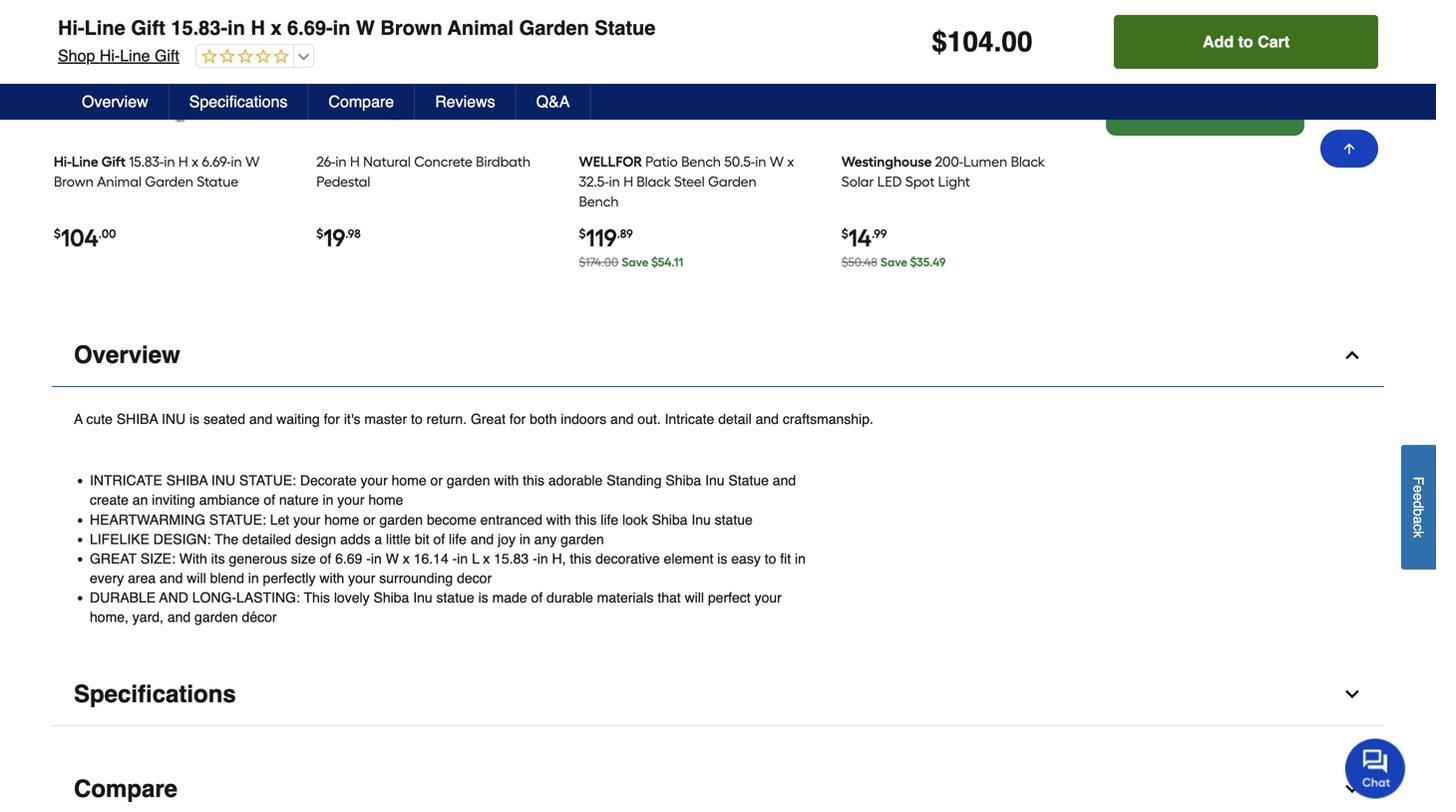 Task type: describe. For each thing, give the bounding box(es) containing it.
15.83- inside 15.83-in h x 6.69-in w brown animal garden statue
[[129, 153, 164, 170]]

to left return.
[[411, 411, 423, 427]]

chevron up image
[[1343, 345, 1363, 365]]

1 vertical spatial inu
[[692, 512, 711, 528]]

0 vertical spatial inu
[[705, 472, 725, 488]]

$ inside subtotal for ( 4 ) items $ 258 .86
[[1106, 20, 1129, 68]]

undefined 26-in h natural concrete birdbath pedestal image
[[360, 0, 489, 137]]

1 vertical spatial compare
[[74, 775, 178, 802]]

generous
[[229, 551, 287, 567]]

intricate
[[90, 472, 162, 488]]

in inside 26-in h natural concrete birdbath pedestal
[[336, 153, 347, 170]]

element
[[664, 551, 714, 567]]

0 vertical spatial life
[[601, 512, 619, 528]]

15.83
[[494, 551, 529, 567]]

0 horizontal spatial for
[[324, 411, 340, 427]]

size
[[291, 551, 316, 567]]

1 e from the top
[[1411, 485, 1427, 493]]

$ left .
[[932, 26, 948, 58]]

14 list item
[[842, 0, 1058, 280]]

and up the and
[[160, 570, 183, 586]]

1 vertical spatial life
[[449, 531, 467, 547]]

save for 14
[[881, 255, 908, 269]]

1 vertical spatial hi-
[[100, 46, 120, 65]]

of down design
[[320, 551, 331, 567]]

200-lumen black solar led spot light
[[842, 153, 1045, 190]]

19 list item
[[317, 0, 533, 280]]

104 list item
[[54, 0, 270, 280]]

and
[[159, 590, 188, 606]]

craftsmanship.
[[783, 411, 874, 427]]

and up l
[[471, 531, 494, 547]]

spot
[[906, 173, 935, 190]]

(
[[1184, 7, 1188, 24]]

0 vertical spatial overview button
[[62, 84, 169, 120]]

let
[[270, 512, 290, 528]]

cart
[[1191, 103, 1217, 120]]

x inside patio bench 50.5-in w x 32.5-in h black steel garden bench
[[788, 153, 795, 170]]

westinghouse
[[842, 153, 932, 170]]

.86
[[1194, 20, 1247, 68]]

fit
[[780, 551, 791, 567]]

lovely
[[334, 590, 370, 606]]

54.11
[[658, 255, 683, 269]]

hi- for hi-line gift
[[54, 153, 72, 170]]

1 vertical spatial shiba
[[652, 512, 688, 528]]

00
[[1002, 26, 1033, 58]]

1 horizontal spatial 6.69-
[[287, 16, 333, 39]]

l
[[472, 551, 480, 567]]

brown inside 15.83-in h x 6.69-in w brown animal garden statue
[[54, 173, 94, 190]]

for inside subtotal for ( 4 ) items $ 258 .86
[[1163, 7, 1180, 24]]

wellfor patio bench 50.5-in w x 32.5-in h black steel garden bench image
[[622, 0, 752, 137]]

of right made
[[531, 590, 543, 606]]

intricate
[[665, 411, 715, 427]]

a cute shiba inu is seated and waiting for it's master to return. great for both indoors and out. intricate detail and craftsmanship.
[[74, 411, 874, 427]]

b
[[1411, 508, 1427, 516]]

x down the little
[[403, 551, 410, 567]]

ambiance
[[199, 492, 260, 508]]

$ 104 .00
[[54, 224, 116, 252]]

to inside button
[[1239, 32, 1254, 51]]

standing
[[607, 472, 662, 488]]

items inside subtotal for ( 4 ) items $ 258 .86
[[1203, 7, 1237, 24]]

0 vertical spatial shiba
[[117, 411, 158, 427]]

adorable
[[549, 472, 603, 488]]

15.83-in h x 6.69-in w brown animal garden statue
[[54, 153, 260, 190]]

your up 'lovely'
[[348, 570, 376, 586]]

f e e d b a c k button
[[1402, 445, 1437, 570]]

32.5-
[[579, 173, 609, 190]]

overview for overview button to the top
[[82, 92, 148, 111]]

1 horizontal spatial statue
[[595, 16, 656, 39]]

0 vertical spatial 15.83-
[[171, 16, 228, 39]]

0 vertical spatial this
[[523, 472, 545, 488]]

c
[[1411, 524, 1427, 531]]

x inside 15.83-in h x 6.69-in w brown animal garden statue
[[192, 153, 199, 170]]

2 vertical spatial this
[[570, 551, 592, 567]]

add to cart 4 items
[[1145, 103, 1266, 120]]

0 vertical spatial home
[[392, 472, 427, 488]]

x right l
[[483, 551, 490, 567]]

19
[[323, 224, 346, 252]]

0 horizontal spatial is
[[190, 411, 200, 427]]

waiting
[[276, 411, 320, 427]]

.99
[[872, 227, 887, 241]]

statue inside 15.83-in h x 6.69-in w brown animal garden statue
[[197, 173, 239, 190]]

garden up "h,"
[[561, 531, 604, 547]]

add to cart button
[[1115, 15, 1379, 69]]

16.14
[[414, 551, 449, 567]]

x up plus image
[[271, 16, 282, 39]]

1 horizontal spatial for
[[510, 411, 526, 427]]

1 vertical spatial items
[[1231, 103, 1266, 120]]

hi-line gift
[[54, 153, 126, 170]]

create
[[90, 492, 129, 508]]

f
[[1411, 477, 1427, 485]]

0 vertical spatial inu
[[162, 411, 186, 427]]

patio bench 50.5-in w x 32.5-in h black steel garden bench
[[579, 153, 795, 210]]

animal inside 15.83-in h x 6.69-in w brown animal garden statue
[[97, 173, 142, 190]]

lumen
[[964, 153, 1008, 170]]

great
[[90, 551, 137, 567]]

lifelike
[[90, 531, 150, 547]]

arrow up image
[[1342, 141, 1358, 157]]

2 horizontal spatial with
[[547, 512, 571, 528]]

1 vertical spatial bench
[[579, 193, 619, 210]]

entranced
[[481, 512, 543, 528]]

.89
[[617, 227, 633, 241]]

h inside 15.83-in h x 6.69-in w brown animal garden statue
[[178, 153, 188, 170]]

zero stars image
[[196, 48, 289, 66]]

your down 'nature'
[[293, 512, 321, 528]]

shop
[[58, 46, 95, 65]]

overview for overview button to the bottom
[[74, 341, 180, 369]]

104 for .00
[[61, 224, 98, 252]]

easy
[[732, 551, 761, 567]]

add for add to cart
[[1203, 32, 1234, 51]]

0 vertical spatial specifications button
[[169, 84, 309, 120]]

26-in h natural concrete birdbath pedestal link
[[317, 153, 531, 190]]

$ right the $50.48
[[910, 255, 917, 269]]

add to cart
[[1203, 32, 1290, 51]]

2 vertical spatial with
[[320, 570, 344, 586]]

cute
[[86, 411, 113, 427]]

26-in h natural concrete birdbath pedestal
[[317, 153, 531, 190]]

led
[[878, 173, 902, 190]]

shop hi-line gift
[[58, 46, 179, 65]]

$ 119 .89
[[579, 224, 633, 252]]

plus image
[[281, 40, 305, 64]]

6.69- inside 15.83-in h x 6.69-in w brown animal garden statue
[[202, 153, 231, 170]]

indoors
[[561, 411, 607, 427]]

h inside 26-in h natural concrete birdbath pedestal
[[350, 153, 360, 170]]

$174.00
[[579, 255, 619, 269]]

shiba inside the intricate shiba inu statue: decorate your home or garden with this adorable standing shiba inu statue and create an inviting ambiance of nature in your home heartwarming statue: let your home or garden become entranced with this life look shiba inu statue lifelike design: the detailed design adds a little bit of life and  joy in any garden great size: with its generous size of 6.69 -in w x 16.14 -in l x 15.83 -in h, this decorative element is easy to fit in every area and will blend in perfectly with your surrounding decor durable and long-lasting: this lovely shiba inu statue is made of durable materials that will perfect your home, yard, and garden décor
[[166, 472, 208, 488]]

materials
[[597, 590, 654, 606]]

w inside the intricate shiba inu statue: decorate your home or garden with this adorable standing shiba inu statue and create an inviting ambiance of nature in your home heartwarming statue: let your home or garden become entranced with this life look shiba inu statue lifelike design: the detailed design adds a little bit of life and  joy in any garden great size: with its generous size of 6.69 -in w x 16.14 -in l x 15.83 -in h, this decorative element is easy to fit in every area and will blend in perfectly with your surrounding decor durable and long-lasting: this lovely shiba inu statue is made of durable materials that will perfect your home, yard, and garden décor
[[386, 551, 399, 567]]

0 vertical spatial brown
[[381, 16, 443, 39]]

reviews button
[[415, 84, 516, 120]]

and right the seated
[[249, 411, 273, 427]]

w inside patio bench 50.5-in w x 32.5-in h black steel garden bench
[[770, 153, 784, 170]]

$ 104 . 00
[[932, 26, 1033, 58]]

great
[[471, 411, 506, 427]]

1 vertical spatial will
[[685, 590, 704, 606]]

decor
[[457, 570, 492, 586]]

garden up become in the left of the page
[[447, 472, 490, 488]]

14
[[849, 224, 872, 252]]

home,
[[90, 609, 129, 625]]

1 vertical spatial specifications button
[[52, 663, 1385, 726]]

q&a
[[536, 92, 570, 111]]

2 vertical spatial home
[[324, 512, 359, 528]]

lasting:
[[236, 590, 300, 606]]

natural
[[363, 153, 411, 170]]

0 vertical spatial shiba
[[666, 472, 702, 488]]

the
[[215, 531, 239, 547]]

your right perfect
[[755, 590, 782, 606]]

durable
[[547, 590, 593, 606]]

h up zero stars image
[[251, 16, 265, 39]]

2 vertical spatial is
[[478, 590, 489, 606]]

statue inside the intricate shiba inu statue: decorate your home or garden with this adorable standing shiba inu statue and create an inviting ambiance of nature in your home heartwarming statue: let your home or garden become entranced with this life look shiba inu statue lifelike design: the detailed design adds a little bit of life and  joy in any garden great size: with its generous size of 6.69 -in w x 16.14 -in l x 15.83 -in h, this decorative element is easy to fit in every area and will blend in perfectly with your surrounding decor durable and long-lasting: this lovely shiba inu statue is made of durable materials that will perfect your home, yard, and garden décor
[[729, 472, 769, 488]]

line for hi-line gift
[[72, 153, 98, 170]]

)
[[1196, 7, 1200, 24]]

heartwarming
[[90, 512, 205, 528]]

inu inside the intricate shiba inu statue: decorate your home or garden with this adorable standing shiba inu statue and create an inviting ambiance of nature in your home heartwarming statue: let your home or garden become entranced with this life look shiba inu statue lifelike design: the detailed design adds a little bit of life and  joy in any garden great size: with its generous size of 6.69 -in w x 16.14 -in l x 15.83 -in h, this decorative element is easy to fit in every area and will blend in perfectly with your surrounding decor durable and long-lasting: this lovely shiba inu statue is made of durable materials that will perfect your home, yard, and garden décor
[[211, 472, 235, 488]]

perfect
[[708, 590, 751, 606]]

an
[[132, 492, 148, 508]]

that
[[658, 590, 681, 606]]

2 vertical spatial shiba
[[374, 590, 409, 606]]

and down the and
[[167, 609, 191, 625]]

0 vertical spatial with
[[494, 472, 519, 488]]

save for 119
[[622, 255, 649, 269]]

1 horizontal spatial garden
[[519, 16, 589, 39]]

concrete
[[414, 153, 473, 170]]

and left out.
[[611, 411, 634, 427]]

nature
[[279, 492, 319, 508]]

subtotal for ( 4 ) items $ 258 .86
[[1106, 7, 1247, 68]]

h,
[[552, 551, 566, 567]]

2 - from the left
[[453, 551, 457, 567]]

look
[[623, 512, 648, 528]]



Task type: vqa. For each thing, say whether or not it's contained in the screenshot.
EASY
yes



Task type: locate. For each thing, give the bounding box(es) containing it.
k
[[1411, 531, 1427, 538]]

return.
[[427, 411, 467, 427]]

1 vertical spatial chevron down image
[[1343, 779, 1363, 799]]

1 vertical spatial 6.69-
[[202, 153, 231, 170]]

every
[[90, 570, 124, 586]]

statue:
[[239, 472, 296, 488], [209, 512, 266, 528]]

2 chevron down image from the top
[[1343, 779, 1363, 799]]

chevron down image inside the specifications button
[[1343, 684, 1363, 704]]

decorative
[[596, 551, 660, 567]]

1 horizontal spatial add
[[1203, 32, 1234, 51]]

- left l
[[453, 551, 457, 567]]

1 - from the left
[[366, 551, 371, 567]]

h right hi-line gift on the top
[[178, 153, 188, 170]]

this right "h,"
[[570, 551, 592, 567]]

it's
[[344, 411, 361, 427]]

westinghouse 200-lumen black solar led spot light image
[[885, 0, 1015, 137]]

0 vertical spatial compare button
[[309, 84, 415, 120]]

is left easy at right bottom
[[718, 551, 728, 567]]

this left "adorable"
[[523, 472, 545, 488]]

35.49
[[917, 255, 946, 269]]

of up let
[[264, 492, 275, 508]]

1 horizontal spatial inu
[[211, 472, 235, 488]]

1 save from the left
[[622, 255, 649, 269]]

.00
[[98, 227, 116, 241]]

surrounding
[[379, 570, 453, 586]]

chevron down image for compare
[[1343, 779, 1363, 799]]

e
[[1411, 485, 1427, 493], [1411, 493, 1427, 501]]

of right bit
[[433, 531, 445, 547]]

solar
[[842, 173, 874, 190]]

$ left .98 at the left of page
[[317, 227, 323, 241]]

line up the 'shop hi-line gift'
[[84, 16, 125, 39]]

e up the d
[[1411, 485, 1427, 493]]

gift for hi-line gift
[[101, 153, 126, 170]]

perfectly
[[263, 570, 316, 586]]

specifications for the topmost the specifications button
[[189, 92, 288, 111]]

black down patio
[[637, 173, 671, 190]]

1 vertical spatial with
[[547, 512, 571, 528]]

- down any
[[533, 551, 537, 567]]

overview button up the detail
[[52, 324, 1385, 387]]

this down "adorable"
[[575, 512, 597, 528]]

animal up reviews
[[448, 16, 514, 39]]

0 horizontal spatial 6.69-
[[202, 153, 231, 170]]

1 vertical spatial home
[[369, 492, 403, 508]]

-
[[366, 551, 371, 567], [453, 551, 457, 567], [533, 551, 537, 567]]

made
[[492, 590, 527, 606]]

shiba up inviting
[[166, 472, 208, 488]]

1 vertical spatial shiba
[[166, 472, 208, 488]]

hi- right shop
[[100, 46, 120, 65]]

1 vertical spatial statue
[[437, 590, 475, 606]]

119 list item
[[579, 0, 795, 280]]

0 vertical spatial overview
[[82, 92, 148, 111]]

$ inside $ 14 .99
[[842, 227, 849, 241]]

detail
[[719, 411, 752, 427]]

0 vertical spatial statue
[[715, 512, 753, 528]]

h up pedestal
[[350, 153, 360, 170]]

0 horizontal spatial a
[[374, 531, 382, 547]]

save down .99
[[881, 255, 908, 269]]

will down with
[[187, 570, 206, 586]]

1 vertical spatial statue
[[197, 173, 239, 190]]

a left the little
[[374, 531, 382, 547]]

1 horizontal spatial 4
[[1220, 103, 1228, 120]]

statue up easy at right bottom
[[715, 512, 753, 528]]

your right "decorate"
[[361, 472, 388, 488]]

0 horizontal spatial life
[[449, 531, 467, 547]]

items right )
[[1203, 7, 1237, 24]]

to
[[1239, 32, 1254, 51], [1175, 103, 1188, 120], [411, 411, 423, 427], [765, 551, 777, 567]]

design
[[295, 531, 336, 547]]

2 vertical spatial inu
[[413, 590, 433, 606]]

is
[[190, 411, 200, 427], [718, 551, 728, 567], [478, 590, 489, 606]]

line inside 104 list item
[[72, 153, 98, 170]]

shiba down surrounding
[[374, 590, 409, 606]]

f e e d b a c k
[[1411, 477, 1427, 538]]

0 vertical spatial compare
[[329, 92, 394, 111]]

e up b
[[1411, 493, 1427, 501]]

1 horizontal spatial black
[[1011, 153, 1045, 170]]

2 e from the top
[[1411, 493, 1427, 501]]

0 vertical spatial will
[[187, 570, 206, 586]]

gift up the 'shop hi-line gift'
[[131, 16, 165, 39]]

$ up $174.00
[[579, 227, 586, 241]]

your down "decorate"
[[337, 492, 365, 508]]

line
[[84, 16, 125, 39], [120, 46, 150, 65], [72, 153, 98, 170]]

specifications down zero stars image
[[189, 92, 288, 111]]

to left fit
[[765, 551, 777, 567]]

add inside button
[[1203, 32, 1234, 51]]

bench up the steel
[[682, 153, 721, 170]]

is left the seated
[[190, 411, 200, 427]]

for
[[1163, 7, 1180, 24], [324, 411, 340, 427], [510, 411, 526, 427]]

a inside the intricate shiba inu statue: decorate your home or garden with this adorable standing shiba inu statue and create an inviting ambiance of nature in your home heartwarming statue: let your home or garden become entranced with this life look shiba inu statue lifelike design: the detailed design adds a little bit of life and  joy in any garden great size: with its generous size of 6.69 -in w x 16.14 -in l x 15.83 -in h, this decorative element is easy to fit in every area and will blend in perfectly with your surrounding decor durable and long-lasting: this lovely shiba inu statue is made of durable materials that will perfect your home, yard, and garden décor
[[374, 531, 382, 547]]

become
[[427, 512, 477, 528]]

104 inside list item
[[61, 224, 98, 252]]

0 vertical spatial items
[[1203, 7, 1237, 24]]

$ inside $ 104 .00
[[54, 227, 61, 241]]

specifications down yard, on the left of page
[[74, 680, 236, 708]]

detailed
[[242, 531, 291, 547]]

gift for hi-line gift 15.83-in h x 6.69-in w brown animal garden statue
[[131, 16, 165, 39]]

0 vertical spatial specifications
[[189, 92, 288, 111]]

statue
[[595, 16, 656, 39], [197, 173, 239, 190], [729, 472, 769, 488]]

1 vertical spatial brown
[[54, 173, 94, 190]]

2 horizontal spatial is
[[718, 551, 728, 567]]

2 horizontal spatial garden
[[708, 173, 757, 190]]

gift inside 104 list item
[[101, 153, 126, 170]]

shiba right the cute
[[117, 411, 158, 427]]

$ left .00
[[54, 227, 61, 241]]

to left cart on the right
[[1175, 103, 1188, 120]]

inu left the seated
[[162, 411, 186, 427]]

1 horizontal spatial 104
[[948, 26, 994, 58]]

hi- inside 104 list item
[[54, 153, 72, 170]]

0 horizontal spatial animal
[[97, 173, 142, 190]]

1 horizontal spatial will
[[685, 590, 704, 606]]

1 horizontal spatial a
[[1411, 516, 1427, 524]]

0 vertical spatial animal
[[448, 16, 514, 39]]

chevron down image
[[1343, 684, 1363, 704], [1343, 779, 1363, 799]]

black inside patio bench 50.5-in w x 32.5-in h black steel garden bench
[[637, 173, 671, 190]]

specifications button down zero stars image
[[169, 84, 309, 120]]

0 horizontal spatial inu
[[162, 411, 186, 427]]

specifications button
[[169, 84, 309, 120], [52, 663, 1385, 726]]

1 horizontal spatial shiba
[[166, 472, 208, 488]]

intricate shiba inu statue: decorate your home or garden with this adorable standing shiba inu statue and create an inviting ambiance of nature in your home heartwarming statue: let your home or garden become entranced with this life look shiba inu statue lifelike design: the detailed design adds a little bit of life and  joy in any garden great size: with its generous size of 6.69 -in w x 16.14 -in l x 15.83 -in h, this decorative element is easy to fit in every area and will blend in perfectly with your surrounding decor durable and long-lasting: this lovely shiba inu statue is made of durable materials that will perfect your home, yard, and garden décor
[[90, 472, 806, 625]]

0 vertical spatial is
[[190, 411, 200, 427]]

blend
[[210, 570, 244, 586]]

cart
[[1258, 32, 1290, 51]]

0 horizontal spatial or
[[363, 512, 376, 528]]

1 chevron down image from the top
[[1343, 684, 1363, 704]]

birdbath
[[476, 153, 531, 170]]

1 vertical spatial statue:
[[209, 512, 266, 528]]

0 horizontal spatial -
[[366, 551, 371, 567]]

1 vertical spatial black
[[637, 173, 671, 190]]

hi-line gift 15.83-in h x 6.69-in w brown animal garden statue
[[58, 16, 656, 39]]

0 vertical spatial 104
[[948, 26, 994, 58]]

1 vertical spatial overview button
[[52, 324, 1385, 387]]

inu up ambiance
[[211, 472, 235, 488]]

animal
[[448, 16, 514, 39], [97, 173, 142, 190]]

15.83-
[[171, 16, 228, 39], [129, 153, 164, 170]]

hi- for hi-line gift 15.83-in h x 6.69-in w brown animal garden statue
[[58, 16, 84, 39]]

1 horizontal spatial compare
[[329, 92, 394, 111]]

1 horizontal spatial animal
[[448, 16, 514, 39]]

hi- up shop
[[58, 16, 84, 39]]

h inside patio bench 50.5-in w x 32.5-in h black steel garden bench
[[624, 173, 634, 190]]

bit
[[415, 531, 430, 547]]

0 vertical spatial statue
[[595, 16, 656, 39]]

or up adds at the bottom of page
[[363, 512, 376, 528]]

with up any
[[547, 512, 571, 528]]

$
[[1106, 20, 1129, 68], [932, 26, 948, 58], [54, 227, 61, 241], [317, 227, 323, 241], [579, 227, 586, 241], [842, 227, 849, 241], [651, 255, 658, 269], [910, 255, 917, 269]]

1 vertical spatial add
[[1145, 103, 1171, 120]]

with up 'this'
[[320, 570, 344, 586]]

patio
[[646, 153, 678, 170]]

1 horizontal spatial 15.83-
[[171, 16, 228, 39]]

3 - from the left
[[533, 551, 537, 567]]

1 vertical spatial is
[[718, 551, 728, 567]]

0 vertical spatial chevron down image
[[1343, 684, 1363, 704]]

1 horizontal spatial -
[[453, 551, 457, 567]]

26-
[[317, 153, 336, 170]]

0 horizontal spatial black
[[637, 173, 671, 190]]

1 vertical spatial 104
[[61, 224, 98, 252]]

w inside 15.83-in h x 6.69-in w brown animal garden statue
[[246, 153, 260, 170]]

$ 19 .98
[[317, 224, 361, 252]]

gift
[[131, 16, 165, 39], [155, 46, 179, 65], [101, 153, 126, 170]]

or up become in the left of the page
[[431, 472, 443, 488]]

4 for subtotal for ( 4 ) items $ 258 .86
[[1188, 7, 1196, 24]]

a inside f e e d b a c k button
[[1411, 516, 1427, 524]]

specifications
[[189, 92, 288, 111], [74, 680, 236, 708]]

bench down 32.5- at left top
[[579, 193, 619, 210]]

x down hi-line gift 15.83-in h x 6.69-in w brown animal garden statue image
[[192, 153, 199, 170]]

4
[[1188, 7, 1196, 24], [1220, 103, 1228, 120]]

0 horizontal spatial brown
[[54, 173, 94, 190]]

black inside "200-lumen black solar led spot light"
[[1011, 153, 1045, 170]]

0 vertical spatial statue:
[[239, 472, 296, 488]]

statue down the decor
[[437, 590, 475, 606]]

inu down the detail
[[705, 472, 725, 488]]

overview button down the 'shop hi-line gift'
[[62, 84, 169, 120]]

0 horizontal spatial statue
[[437, 590, 475, 606]]

0 horizontal spatial garden
[[145, 173, 194, 190]]

6.69
[[335, 551, 363, 567]]

0 horizontal spatial bench
[[579, 193, 619, 210]]

chevron down image for specifications
[[1343, 684, 1363, 704]]

2 save from the left
[[881, 255, 908, 269]]

1 vertical spatial this
[[575, 512, 597, 528]]

$ left "("
[[1106, 20, 1129, 68]]

0 vertical spatial gift
[[131, 16, 165, 39]]

200-
[[935, 153, 964, 170]]

0 horizontal spatial statue
[[197, 173, 239, 190]]

$ up the $50.48
[[842, 227, 849, 241]]

0 vertical spatial 6.69-
[[287, 16, 333, 39]]

line for hi-line gift 15.83-in h x 6.69-in w brown animal garden statue
[[84, 16, 125, 39]]

$ inside '$ 119 .89'
[[579, 227, 586, 241]]

and right the detail
[[756, 411, 779, 427]]

0 horizontal spatial shiba
[[117, 411, 158, 427]]

0 vertical spatial or
[[431, 472, 443, 488]]

inu down surrounding
[[413, 590, 433, 606]]

0 vertical spatial bench
[[682, 153, 721, 170]]

- right 6.69
[[366, 551, 371, 567]]

inu
[[705, 472, 725, 488], [692, 512, 711, 528], [413, 590, 433, 606]]

x right 50.5-
[[788, 153, 795, 170]]

0 vertical spatial line
[[84, 16, 125, 39]]

both
[[530, 411, 557, 427]]

.
[[994, 26, 1002, 58]]

1 vertical spatial or
[[363, 512, 376, 528]]

with
[[179, 551, 207, 567]]

4 for add to cart 4 items
[[1220, 103, 1228, 120]]

inu up the element
[[692, 512, 711, 528]]

any
[[534, 531, 557, 547]]

line right shop
[[120, 46, 150, 65]]

$ right $174.00
[[651, 255, 658, 269]]

4 inside subtotal for ( 4 ) items $ 258 .86
[[1188, 7, 1196, 24]]

hi-line gift 15.83-in h x 6.69-in w brown animal garden statue image
[[97, 0, 227, 137]]

104 left 00
[[948, 26, 994, 58]]

brown up reviews
[[381, 16, 443, 39]]

0 horizontal spatial save
[[622, 255, 649, 269]]

1 vertical spatial gift
[[155, 46, 179, 65]]

little
[[386, 531, 411, 547]]

garden up the little
[[380, 512, 423, 528]]

garden inside 15.83-in h x 6.69-in w brown animal garden statue
[[145, 173, 194, 190]]

line up $ 104 .00
[[72, 153, 98, 170]]

overview down the 'shop hi-line gift'
[[82, 92, 148, 111]]

chat invite button image
[[1346, 738, 1407, 799]]

1 vertical spatial overview
[[74, 341, 180, 369]]

its
[[211, 551, 225, 567]]

specifications button down perfect
[[52, 663, 1385, 726]]

items right cart on the right
[[1231, 103, 1266, 120]]

to left the cart
[[1239, 32, 1254, 51]]

garden down long-
[[195, 609, 238, 625]]

1 horizontal spatial statue
[[715, 512, 753, 528]]

0 horizontal spatial 15.83-
[[129, 153, 164, 170]]

save
[[622, 255, 649, 269], [881, 255, 908, 269]]

104
[[948, 26, 994, 58], [61, 224, 98, 252]]

add to cart 4 items link
[[1106, 88, 1305, 136]]

hi- up $ 104 .00
[[54, 153, 72, 170]]

15.83- up zero stars image
[[171, 16, 228, 39]]

durable
[[90, 590, 156, 606]]

animal down hi-line gift on the top
[[97, 173, 142, 190]]

subtotal
[[1106, 7, 1160, 24]]

gift left zero stars image
[[155, 46, 179, 65]]

joy
[[498, 531, 516, 547]]

yard,
[[132, 609, 164, 625]]

design:
[[153, 531, 211, 547]]

0 horizontal spatial 104
[[61, 224, 98, 252]]

save inside 119 list item
[[622, 255, 649, 269]]

wellfor
[[579, 153, 643, 170]]

out.
[[638, 411, 661, 427]]

and down craftsmanship.
[[773, 472, 796, 488]]

shiba right look
[[652, 512, 688, 528]]

to inside the intricate shiba inu statue: decorate your home or garden with this adorable standing shiba inu statue and create an inviting ambiance of nature in your home heartwarming statue: let your home or garden become entranced with this life look shiba inu statue lifelike design: the detailed design adds a little bit of life and  joy in any garden great size: with its generous size of 6.69 -in w x 16.14 -in l x 15.83 -in h, this decorative element is easy to fit in every area and will blend in perfectly with your surrounding decor durable and long-lasting: this lovely shiba inu statue is made of durable materials that will perfect your home, yard, and garden décor
[[765, 551, 777, 567]]

0 vertical spatial 4
[[1188, 7, 1196, 24]]

will right that
[[685, 590, 704, 606]]

0 horizontal spatial with
[[320, 570, 344, 586]]

specifications for the specifications button to the bottom
[[74, 680, 236, 708]]

shiba right the standing
[[666, 472, 702, 488]]

0 vertical spatial a
[[1411, 516, 1427, 524]]

garden inside patio bench 50.5-in w x 32.5-in h black steel garden bench
[[708, 173, 757, 190]]

0 horizontal spatial add
[[1145, 103, 1171, 120]]

104 for .
[[948, 26, 994, 58]]

0 vertical spatial hi-
[[58, 16, 84, 39]]

4 inside add to cart 4 items link
[[1220, 103, 1228, 120]]

15.83- right hi-line gift on the top
[[129, 153, 164, 170]]

with up 'entranced'
[[494, 472, 519, 488]]

2 vertical spatial gift
[[101, 153, 126, 170]]

a up k
[[1411, 516, 1427, 524]]

1 vertical spatial line
[[120, 46, 150, 65]]

life left look
[[601, 512, 619, 528]]

119
[[586, 224, 617, 252]]

$50.48 save $ 35.49
[[842, 255, 946, 269]]

décor
[[242, 609, 277, 625]]

w
[[356, 16, 375, 39], [246, 153, 260, 170], [770, 153, 784, 170], [386, 551, 399, 567]]

$ inside $ 19 .98
[[317, 227, 323, 241]]

brown down hi-line gift on the top
[[54, 173, 94, 190]]

1 vertical spatial 15.83-
[[129, 153, 164, 170]]

0 horizontal spatial will
[[187, 570, 206, 586]]

.98
[[346, 227, 361, 241]]

save inside "14" "list item"
[[881, 255, 908, 269]]

h down the wellfor
[[624, 173, 634, 190]]

save down ".89"
[[622, 255, 649, 269]]

statue: down ambiance
[[209, 512, 266, 528]]

garden
[[447, 472, 490, 488], [380, 512, 423, 528], [561, 531, 604, 547], [195, 609, 238, 625]]

is down the decor
[[478, 590, 489, 606]]

size:
[[141, 551, 175, 567]]

1 vertical spatial compare button
[[52, 758, 1385, 811]]

1 vertical spatial inu
[[211, 472, 235, 488]]

bench
[[682, 153, 721, 170], [579, 193, 619, 210]]

this
[[304, 590, 330, 606]]

0 vertical spatial add
[[1203, 32, 1234, 51]]

1 horizontal spatial is
[[478, 590, 489, 606]]

add for add to cart 4 items
[[1145, 103, 1171, 120]]



